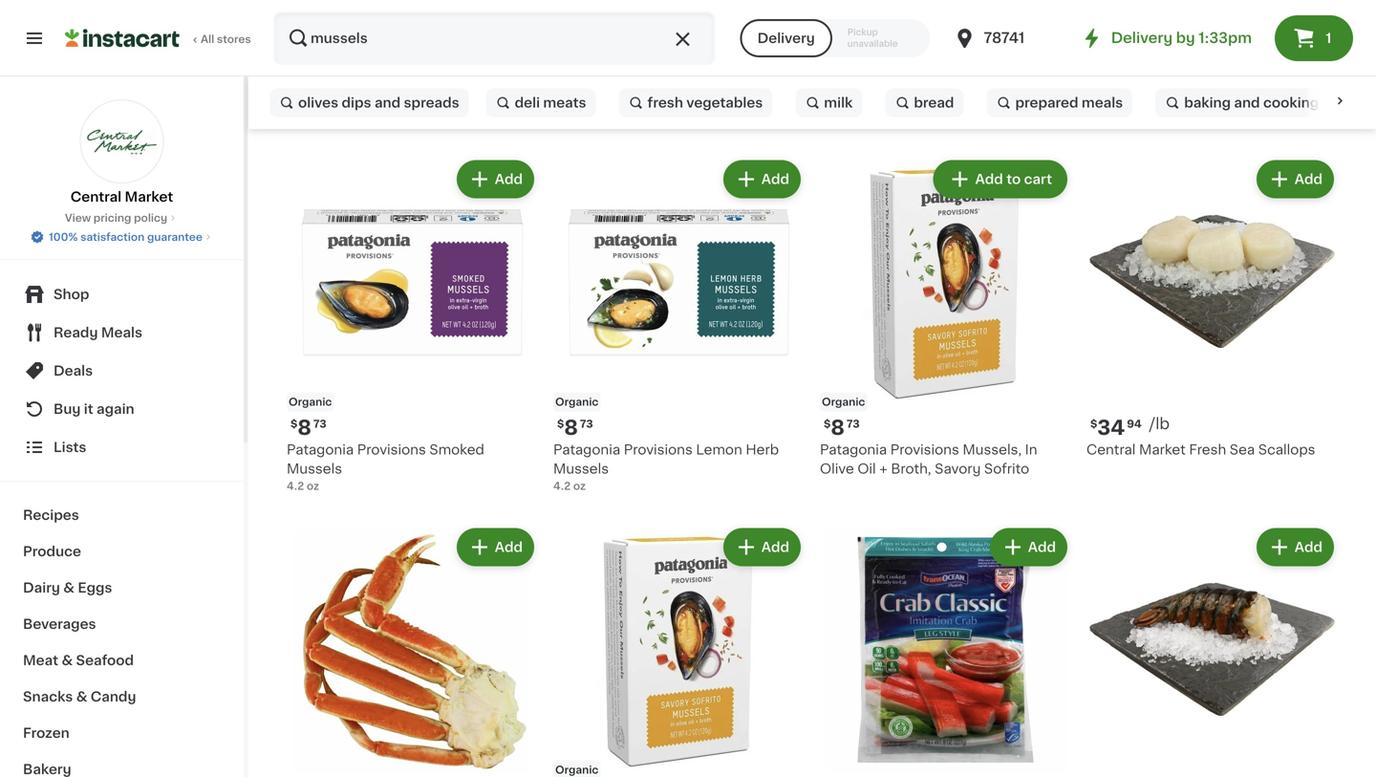 Task type: locate. For each thing, give the bounding box(es) containing it.
& for dairy
[[63, 581, 75, 595]]

/lb right 98
[[1136, 31, 1156, 47]]

central up pricing
[[70, 190, 122, 204]]

100%
[[49, 232, 78, 242]]

ready meals button
[[11, 314, 232, 352]]

4.2
[[287, 96, 304, 106], [554, 96, 571, 106], [287, 481, 304, 492], [554, 481, 571, 492]]

market inside "product" group
[[1140, 443, 1186, 457]]

dairy & eggs link
[[11, 570, 232, 606]]

all stores
[[201, 34, 251, 44]]

1 sponsored badge image from the left
[[287, 110, 345, 121]]

1 vertical spatial herb
[[746, 443, 779, 457]]

central market link
[[70, 99, 173, 207]]

snacks & candy
[[23, 690, 136, 704]]

choice
[[853, 13, 884, 21]]

/lb inside $ 34 94 /lb
[[1150, 417, 1170, 432]]

mussels inside "product" group
[[554, 77, 609, 91]]

lemon inside "product" group
[[696, 58, 743, 71]]

snacks & candy link
[[11, 679, 232, 715]]

2 and from the left
[[1235, 96, 1261, 109]]

recipes link
[[11, 497, 232, 534]]

herb
[[746, 58, 779, 71], [746, 443, 779, 457]]

patagonia
[[287, 58, 354, 71], [554, 58, 621, 71], [287, 443, 354, 457], [554, 443, 621, 457], [820, 443, 887, 457]]

all stores link
[[65, 11, 252, 65]]

and right dips on the top left of page
[[375, 96, 401, 109]]

2 vertical spatial &
[[76, 690, 87, 704]]

1 vertical spatial /lb
[[1150, 417, 1170, 432]]

broth,
[[891, 462, 932, 476]]

deals link
[[11, 352, 232, 390]]

1 herb from the top
[[746, 58, 779, 71]]

1 lemon from the top
[[696, 58, 743, 71]]

1 patagonia provisions smoked mussels 4.2 oz from the top
[[287, 58, 485, 106]]

market up policy
[[125, 190, 173, 204]]

it
[[84, 403, 93, 416]]

market
[[873, 58, 920, 71], [125, 190, 173, 204], [1140, 443, 1186, 457]]

organic inside "product" group
[[556, 12, 599, 22]]

olive
[[820, 462, 855, 476]]

0 horizontal spatial central
[[70, 190, 122, 204]]

& inside dairy & eggs "link"
[[63, 581, 75, 595]]

baking and cooking link
[[1156, 84, 1329, 122]]

1 horizontal spatial central
[[820, 58, 870, 71]]

delivery inside button
[[758, 32, 815, 45]]

0 vertical spatial smoked
[[430, 58, 485, 71]]

& inside "meat & seafood" link
[[62, 654, 73, 667]]

provisions inside "product" group
[[624, 58, 693, 71]]

1 vertical spatial lemon
[[696, 443, 743, 457]]

& left candy
[[76, 690, 87, 704]]

oil
[[858, 462, 876, 476]]

0 vertical spatial &
[[63, 581, 75, 595]]

2 horizontal spatial central
[[1087, 443, 1136, 457]]

lemon
[[696, 58, 743, 71], [696, 443, 743, 457]]

0 vertical spatial patagonia provisions smoked mussels 4.2 oz
[[287, 58, 485, 106]]

1 patagonia provisions lemon herb mussels 4.2 oz from the top
[[554, 58, 779, 106]]

64
[[851, 34, 866, 44]]

/lb inside "$ 6 98 /lb"
[[1136, 31, 1156, 47]]

$ 34 94 /lb
[[1091, 417, 1170, 438]]

$ 6 98 /lb
[[1091, 31, 1156, 53]]

ready meals
[[54, 326, 142, 339]]

1 vertical spatial smoked
[[430, 443, 485, 457]]

instacart logo image
[[65, 27, 180, 50]]

1
[[1326, 32, 1332, 45]]

patagonia provisions lemon herb mussels 4.2 oz inside "product" group
[[554, 58, 779, 106]]

central down 34
[[1087, 443, 1136, 457]]

2 horizontal spatial market
[[1140, 443, 1186, 457]]

1 and from the left
[[375, 96, 401, 109]]

meat
[[23, 654, 58, 667]]

1 horizontal spatial sponsored badge image
[[554, 110, 611, 121]]

delivery for delivery by 1:33pm
[[1112, 31, 1173, 45]]

bread
[[914, 96, 955, 109]]

sponsored badge image down meats
[[554, 110, 611, 121]]

prepared meals
[[1016, 96, 1124, 109]]

market for /lb
[[1140, 443, 1186, 457]]

provisions inside patagonia provisions mussels, in olive oil + broth, savory sofrito
[[891, 443, 960, 457]]

oz inside "product" group
[[574, 96, 586, 106]]

73
[[313, 34, 327, 44], [313, 419, 327, 429], [580, 419, 593, 429], [847, 419, 860, 429]]

2 vertical spatial central
[[1087, 443, 1136, 457]]

herb inside "product" group
[[746, 58, 779, 71]]

0 vertical spatial /lb
[[1136, 31, 1156, 47]]

8
[[298, 33, 312, 53], [298, 418, 312, 438], [564, 418, 578, 438], [831, 418, 845, 438]]

oz
[[307, 96, 319, 106], [574, 96, 586, 106], [307, 481, 319, 492], [574, 481, 586, 492]]

pricing
[[93, 213, 131, 223]]

& right meat
[[62, 654, 73, 667]]

market left black
[[873, 58, 920, 71]]

sponsored badge image down olives
[[287, 110, 345, 121]]

store choice
[[826, 13, 884, 21]]

eggs
[[78, 581, 112, 595]]

0 horizontal spatial market
[[125, 190, 173, 204]]

2 vertical spatial market
[[1140, 443, 1186, 457]]

dairy
[[23, 581, 60, 595]]

central for /lb
[[1087, 443, 1136, 457]]

1 vertical spatial patagonia provisions smoked mussels 4.2 oz
[[287, 443, 485, 492]]

and right baking
[[1235, 96, 1261, 109]]

& inside snacks & candy link
[[76, 690, 87, 704]]

frozen link
[[11, 715, 232, 752]]

& left eggs
[[63, 581, 75, 595]]

prepared
[[1016, 96, 1079, 109]]

add button inside "product" group
[[1259, 162, 1333, 197]]

0 horizontal spatial sponsored badge image
[[287, 110, 345, 121]]

1 horizontal spatial delivery
[[1112, 31, 1173, 45]]

mussels
[[963, 58, 1019, 71], [287, 77, 342, 91], [554, 77, 609, 91], [287, 462, 342, 476], [554, 462, 609, 476]]

view pricing policy
[[65, 213, 167, 223]]

deli meats
[[515, 96, 587, 109]]

1 horizontal spatial and
[[1235, 96, 1261, 109]]

patagonia provisions lemon herb mussels 4.2 oz
[[554, 58, 779, 106], [554, 443, 779, 492]]

deals
[[54, 364, 93, 378]]

shop link
[[11, 275, 232, 314]]

0 horizontal spatial and
[[375, 96, 401, 109]]

market down the 94
[[1140, 443, 1186, 457]]

add to cart button
[[936, 162, 1066, 197]]

$ inside $ 34 94 /lb
[[1091, 419, 1098, 429]]

34
[[1098, 418, 1126, 438]]

sponsored badge image inside "product" group
[[554, 110, 611, 121]]

dips
[[342, 96, 371, 109]]

2 herb from the top
[[746, 443, 779, 457]]

prepared meals link
[[987, 84, 1133, 122]]

$ 11 64
[[824, 33, 866, 53]]

and
[[375, 96, 401, 109], [1235, 96, 1261, 109]]

/lb
[[1136, 31, 1156, 47], [1150, 417, 1170, 432]]

0 vertical spatial central
[[820, 58, 870, 71]]

beverages
[[23, 618, 96, 631]]

central market fresh sea scallops
[[1087, 443, 1316, 457]]

1 vertical spatial &
[[62, 654, 73, 667]]

/lb right the 94
[[1150, 417, 1170, 432]]

central market
[[70, 190, 173, 204]]

central down $ 11 64 at the top
[[820, 58, 870, 71]]

& for meat
[[62, 654, 73, 667]]

patagonia provisions smoked mussels 4.2 oz
[[287, 58, 485, 106], [287, 443, 485, 492]]

0 vertical spatial lemon
[[696, 58, 743, 71]]

None search field
[[273, 11, 716, 65]]

1 vertical spatial market
[[125, 190, 173, 204]]

0 vertical spatial herb
[[746, 58, 779, 71]]

provisions
[[357, 58, 426, 71], [624, 58, 693, 71], [357, 443, 426, 457], [624, 443, 693, 457], [891, 443, 960, 457]]

0 horizontal spatial delivery
[[758, 32, 815, 45]]

patagonia inside "product" group
[[554, 58, 621, 71]]

$ 8 73
[[291, 33, 327, 53], [291, 418, 327, 438], [557, 418, 593, 438], [824, 418, 860, 438]]

central for 11
[[820, 58, 870, 71]]

1 vertical spatial central
[[70, 190, 122, 204]]

vegetables
[[687, 96, 763, 109]]

$34.94 per pound element
[[1087, 416, 1339, 440]]

delivery
[[1112, 31, 1173, 45], [758, 32, 815, 45]]

1 vertical spatial patagonia provisions lemon herb mussels 4.2 oz
[[554, 443, 779, 492]]

service type group
[[741, 19, 931, 57]]

produce
[[23, 545, 81, 558]]

2 sponsored badge image from the left
[[554, 110, 611, 121]]

sea
[[1230, 443, 1256, 457]]

0 vertical spatial market
[[873, 58, 920, 71]]

product group
[[287, 0, 538, 126], [554, 0, 805, 126], [287, 156, 538, 494], [554, 156, 805, 494], [820, 156, 1072, 479], [1087, 156, 1339, 460], [287, 525, 538, 777], [554, 525, 805, 777], [820, 525, 1072, 777], [1087, 525, 1339, 777]]

0 vertical spatial patagonia provisions lemon herb mussels 4.2 oz
[[554, 58, 779, 106]]

market for 11
[[873, 58, 920, 71]]

sponsored badge image
[[287, 110, 345, 121], [554, 110, 611, 121]]

meat & seafood link
[[11, 643, 232, 679]]

/lb for 6
[[1136, 31, 1156, 47]]

1 horizontal spatial market
[[873, 58, 920, 71]]

central market black mussels
[[820, 58, 1019, 71]]

$
[[291, 34, 298, 44], [824, 34, 831, 44], [1091, 34, 1098, 44], [291, 419, 298, 429], [557, 419, 564, 429], [824, 419, 831, 429], [1091, 419, 1098, 429]]

central inside "product" group
[[1087, 443, 1136, 457]]

product group containing 34
[[1087, 156, 1339, 460]]

to
[[1007, 173, 1021, 186]]



Task type: describe. For each thing, give the bounding box(es) containing it.
add inside "product" group
[[1295, 173, 1323, 186]]

meat & seafood
[[23, 654, 134, 667]]

recommended searches element
[[264, 76, 1377, 129]]

baking and cooking
[[1185, 96, 1320, 109]]

all
[[201, 34, 214, 44]]

seafood
[[76, 654, 134, 667]]

shop
[[54, 288, 89, 301]]

94
[[1127, 419, 1142, 429]]

candy
[[91, 690, 136, 704]]

lists link
[[11, 428, 232, 467]]

olives dips and spreads
[[298, 96, 460, 109]]

milk link
[[796, 84, 863, 122]]

satisfaction
[[80, 232, 145, 242]]

sponsored badge image for 4.2
[[287, 110, 345, 121]]

fresh vegetables link
[[619, 84, 773, 122]]

scallops
[[1259, 443, 1316, 457]]

buy
[[54, 403, 81, 416]]

fresh
[[1190, 443, 1227, 457]]

organic inside "button"
[[556, 765, 599, 776]]

1 button
[[1275, 15, 1354, 61]]

meals
[[1082, 96, 1124, 109]]

patagonia inside patagonia provisions mussels, in olive oil + broth, savory sofrito
[[820, 443, 887, 457]]

black
[[923, 58, 960, 71]]

lists
[[54, 441, 86, 454]]

bread link
[[886, 84, 964, 122]]

add to cart
[[976, 173, 1053, 186]]

fresh
[[648, 96, 684, 109]]

deli meats link
[[486, 84, 596, 122]]

meals
[[101, 326, 142, 339]]

meats
[[543, 96, 587, 109]]

milk
[[824, 96, 853, 109]]

central market logo image
[[80, 99, 164, 184]]

Search field
[[275, 13, 714, 63]]

cart
[[1025, 173, 1053, 186]]

guarantee
[[147, 232, 203, 242]]

sponsored badge image for mussels
[[554, 110, 611, 121]]

/lb for 34
[[1150, 417, 1170, 432]]

6
[[1098, 33, 1112, 53]]

$6.98 per pound element
[[1087, 30, 1339, 55]]

central inside 'link'
[[70, 190, 122, 204]]

baking
[[1185, 96, 1232, 109]]

delivery by 1:33pm
[[1112, 31, 1253, 45]]

$8.73 element
[[554, 30, 805, 55]]

1 smoked from the top
[[430, 58, 485, 71]]

sofrito
[[985, 462, 1030, 476]]

delivery for delivery
[[758, 32, 815, 45]]

savory
[[935, 462, 981, 476]]

add inside button
[[976, 173, 1004, 186]]

bakery
[[23, 763, 71, 776]]

2 patagonia provisions smoked mussels 4.2 oz from the top
[[287, 443, 485, 492]]

market inside 'link'
[[125, 190, 173, 204]]

78741 button
[[954, 11, 1068, 65]]

snacks
[[23, 690, 73, 704]]

deli
[[515, 96, 540, 109]]

mussels,
[[963, 443, 1022, 457]]

cooking
[[1264, 96, 1320, 109]]

78741
[[984, 31, 1025, 45]]

ready meals link
[[11, 314, 232, 352]]

buy it again link
[[11, 390, 232, 428]]

& for snacks
[[76, 690, 87, 704]]

ready
[[54, 326, 98, 339]]

fresh vegetables
[[648, 96, 763, 109]]

2 lemon from the top
[[696, 443, 743, 457]]

delivery by 1:33pm link
[[1081, 27, 1253, 50]]

delivery button
[[741, 19, 833, 57]]

patagonia provisions mussels, in olive oil + broth, savory sofrito
[[820, 443, 1038, 476]]

produce link
[[11, 534, 232, 570]]

stores
[[217, 34, 251, 44]]

100% satisfaction guarantee button
[[30, 226, 214, 245]]

4.2 inside "product" group
[[554, 96, 571, 106]]

beverages link
[[11, 606, 232, 643]]

frozen
[[23, 727, 70, 740]]

100% satisfaction guarantee
[[49, 232, 203, 242]]

organic button
[[554, 525, 805, 777]]

view
[[65, 213, 91, 223]]

2 patagonia provisions lemon herb mussels 4.2 oz from the top
[[554, 443, 779, 492]]

view pricing policy link
[[65, 210, 179, 226]]

bakery link
[[11, 752, 232, 777]]

2 smoked from the top
[[430, 443, 485, 457]]

+
[[880, 462, 888, 476]]

buy it again
[[54, 403, 134, 416]]

dairy & eggs
[[23, 581, 112, 595]]

1:33pm
[[1199, 31, 1253, 45]]

olives
[[298, 96, 339, 109]]

$ inside $ 11 64
[[824, 34, 831, 44]]

by
[[1177, 31, 1196, 45]]

again
[[97, 403, 134, 416]]

policy
[[134, 213, 167, 223]]

product group containing patagonia provisions lemon herb mussels
[[554, 0, 805, 126]]

98
[[1114, 34, 1128, 44]]

$ inside "$ 6 98 /lb"
[[1091, 34, 1098, 44]]

11
[[831, 33, 849, 53]]



Task type: vqa. For each thing, say whether or not it's contained in the screenshot.
top /Lb
yes



